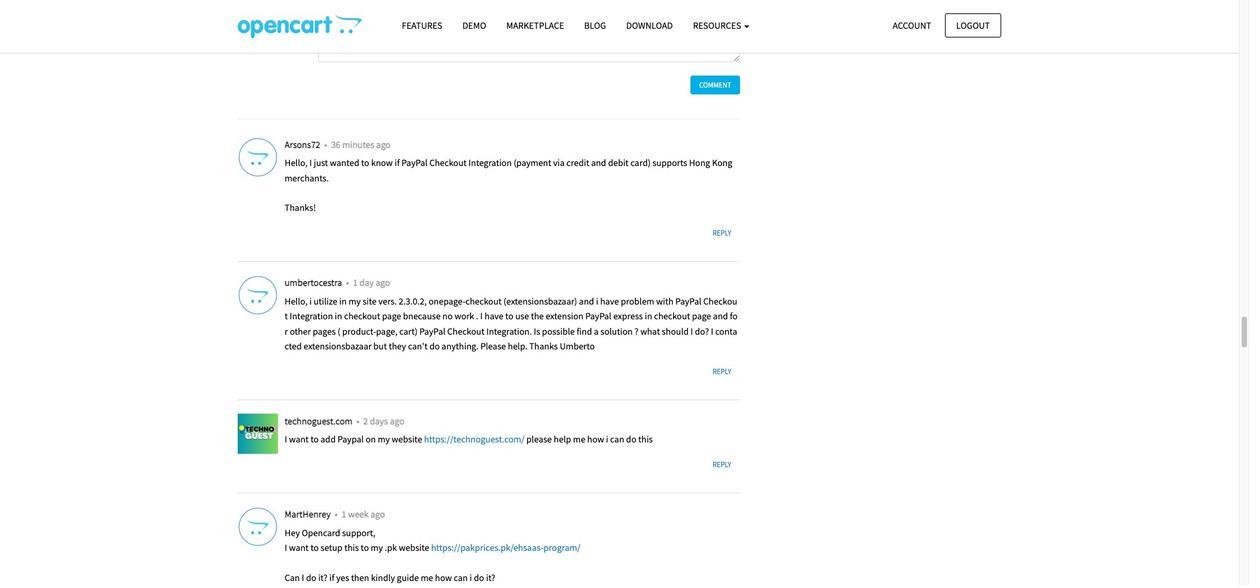 Task type: describe. For each thing, give the bounding box(es) containing it.
blog link
[[574, 14, 616, 38]]

logout
[[956, 19, 990, 31]]

kindly
[[371, 572, 395, 584]]

umberto
[[560, 340, 595, 352]]

thanks!
[[285, 202, 316, 214]]

debit
[[608, 157, 629, 169]]

0 horizontal spatial me
[[421, 572, 433, 584]]

support,
[[342, 527, 375, 539]]

1 day ago
[[353, 277, 390, 289]]

1 it? from the left
[[318, 572, 328, 584]]

find
[[577, 325, 592, 337]]

hello, i just wanted to know if paypal checkout integration (payment via credit and debit card) supports hong kong merchants.
[[285, 157, 732, 184]]

i left utilize
[[309, 295, 312, 307]]

no
[[443, 310, 453, 322]]

minutes
[[342, 139, 374, 151]]

36
[[331, 139, 340, 151]]

add
[[321, 434, 336, 446]]

2 vertical spatial and
[[713, 310, 728, 322]]

know
[[371, 157, 393, 169]]

features link
[[392, 14, 452, 38]]

i right technoguest.com image
[[285, 434, 287, 446]]

in up what
[[645, 310, 652, 322]]

.pk
[[385, 542, 397, 554]]

page,
[[376, 325, 398, 337]]

and inside hello, i just wanted to know if paypal checkout integration (payment via credit and debit card) supports hong kong merchants.
[[591, 157, 606, 169]]

comment button
[[691, 76, 740, 95]]

checkou
[[703, 295, 737, 307]]

2 horizontal spatial checkout
[[654, 310, 690, 322]]

1 vertical spatial how
[[435, 572, 452, 584]]

https://technoguest.com/ link
[[424, 434, 525, 446]]

use
[[515, 310, 529, 322]]

yes
[[336, 572, 349, 584]]

https://pakprices.pk/ehsaas-program/ link
[[431, 542, 581, 554]]

integration.
[[486, 325, 532, 337]]

0 horizontal spatial checkout
[[344, 310, 380, 322]]

my inside 'hey opencard support, i want to setup this to my .pk website https://pakprices.pk/ehsaas-program/'
[[371, 542, 383, 554]]

(extensionsbazaar)
[[504, 295, 577, 307]]

hello, for merchants.
[[285, 157, 308, 169]]

can't
[[408, 340, 428, 352]]

thanks
[[529, 340, 558, 352]]

marthenrey image
[[238, 507, 278, 547]]

days
[[370, 415, 388, 427]]

1 week ago
[[342, 508, 385, 521]]

bnecause
[[403, 310, 441, 322]]

they
[[389, 340, 406, 352]]

anything.
[[442, 340, 479, 352]]

hey opencard support, i want to setup this to my .pk website https://pakprices.pk/ehsaas-program/
[[285, 527, 581, 554]]

i inside 'hey opencard support, i want to setup this to my .pk website https://pakprices.pk/ehsaas-program/'
[[285, 542, 287, 554]]

r
[[285, 325, 288, 337]]

1 vertical spatial my
[[378, 434, 390, 446]]

1 page from the left
[[382, 310, 401, 322]]

account link
[[882, 13, 943, 37]]

marthenrey
[[285, 508, 333, 521]]

reply for hello, i just wanted to know if paypal checkout integration (payment via credit and debit card) supports hong kong merchants.
[[713, 229, 731, 238]]

1 horizontal spatial have
[[600, 295, 619, 307]]

on
[[366, 434, 376, 446]]

.
[[476, 310, 478, 322]]

umbertocestra
[[285, 277, 344, 289]]

conta
[[715, 325, 737, 337]]

0 horizontal spatial if
[[329, 572, 334, 584]]

day
[[359, 277, 374, 289]]

with
[[656, 295, 674, 307]]

i want to add paypal on my website https://technoguest.com/ please help me how i can do this
[[285, 434, 653, 446]]

hey
[[285, 527, 300, 539]]

to down the opencard
[[311, 542, 319, 554]]

2
[[363, 415, 368, 427]]

setup
[[321, 542, 343, 554]]

work
[[455, 310, 474, 322]]

card)
[[631, 157, 651, 169]]

umbertocestra image
[[238, 276, 278, 316]]

features
[[402, 19, 442, 31]]

just
[[314, 157, 328, 169]]

?
[[635, 325, 639, 337]]

2 days ago
[[363, 415, 404, 427]]

ago for 1 week ago
[[371, 508, 385, 521]]

marketplace
[[506, 19, 564, 31]]

credit
[[567, 157, 589, 169]]

i right do?
[[711, 325, 714, 337]]

help.
[[508, 340, 528, 352]]

cart)
[[399, 325, 418, 337]]

checkout inside 'hello,  i utilize in my site vers. 2.3.0.2, onepage-checkout (extensionsbazaar) and i have problem with paypal checkou t integration in checkout page bnecause no work . i have to use the extension paypal express in checkout page and fo r other pages ( product-page, cart) paypal checkout integration. is possible find a solution ? what should i do? i conta cted extensionsbazaar but they can't do anything. please help. thanks umberto'
[[447, 325, 485, 337]]

2 page from the left
[[692, 310, 711, 322]]

other
[[290, 325, 311, 337]]

paypal inside hello, i just wanted to know if paypal checkout integration (payment via credit and debit card) supports hong kong merchants.
[[402, 157, 428, 169]]

website inside 'hey opencard support, i want to setup this to my .pk website https://pakprices.pk/ehsaas-program/'
[[399, 542, 429, 554]]

problem
[[621, 295, 654, 307]]

t
[[285, 310, 288, 322]]

program/
[[544, 542, 581, 554]]

blog
[[584, 19, 606, 31]]

2.3.0.2,
[[399, 295, 427, 307]]

please
[[527, 434, 552, 446]]

paypal
[[338, 434, 364, 446]]

demo
[[463, 19, 486, 31]]

week
[[348, 508, 369, 521]]

fo
[[730, 310, 738, 322]]

(payment
[[514, 157, 551, 169]]

i right .
[[480, 310, 483, 322]]

reply button for hello, i just wanted to know if paypal checkout integration (payment via credit and debit card) supports hong kong merchants.
[[704, 224, 740, 243]]

0 vertical spatial website
[[392, 434, 422, 446]]



Task type: locate. For each thing, give the bounding box(es) containing it.
0 horizontal spatial this
[[344, 542, 359, 554]]

paypal
[[402, 157, 428, 169], [675, 295, 702, 307], [585, 310, 611, 322], [419, 325, 445, 337]]

in up (
[[335, 310, 342, 322]]

ago up know
[[376, 139, 391, 151]]

my inside 'hello,  i utilize in my site vers. 2.3.0.2, onepage-checkout (extensionsbazaar) and i have problem with paypal checkou t integration in checkout page bnecause no work . i have to use the extension paypal express in checkout page and fo r other pages ( product-page, cart) paypal checkout integration. is possible find a solution ? what should i do? i conta cted extensionsbazaar but they can't do anything. please help. thanks umberto'
[[349, 295, 361, 307]]

please
[[481, 340, 506, 352]]

i left just
[[309, 157, 312, 169]]

arsons72
[[285, 139, 322, 151]]

i up a
[[596, 295, 598, 307]]

1 vertical spatial website
[[399, 542, 429, 554]]

checkout up .
[[466, 295, 502, 307]]

https://pakprices.pk/ehsaas-
[[431, 542, 544, 554]]

0 vertical spatial want
[[289, 434, 309, 446]]

how right guide
[[435, 572, 452, 584]]

download link
[[616, 14, 683, 38]]

reply
[[713, 229, 731, 238], [713, 367, 731, 376], [713, 460, 731, 470]]

my left "site"
[[349, 295, 361, 307]]

0 vertical spatial checkout
[[430, 157, 467, 169]]

1 vertical spatial reply
[[713, 367, 731, 376]]

my right on
[[378, 434, 390, 446]]

hello, up merchants.
[[285, 157, 308, 169]]

1 vertical spatial if
[[329, 572, 334, 584]]

1 horizontal spatial if
[[395, 157, 400, 169]]

if left yes
[[329, 572, 334, 584]]

hello,
[[285, 157, 308, 169], [285, 295, 308, 307]]

2 reply button from the top
[[704, 362, 740, 381]]

guide
[[397, 572, 419, 584]]

vers.
[[378, 295, 397, 307]]

integration inside hello, i just wanted to know if paypal checkout integration (payment via credit and debit card) supports hong kong merchants.
[[469, 157, 512, 169]]

website right .pk
[[399, 542, 429, 554]]

have
[[600, 295, 619, 307], [485, 310, 504, 322]]

3 reply button from the top
[[704, 456, 740, 475]]

hong
[[689, 157, 710, 169]]

opencard
[[302, 527, 340, 539]]

how right help
[[587, 434, 604, 446]]

should
[[662, 325, 689, 337]]

checkout right know
[[430, 157, 467, 169]]

checkout inside hello, i just wanted to know if paypal checkout integration (payment via credit and debit card) supports hong kong merchants.
[[430, 157, 467, 169]]

0 horizontal spatial have
[[485, 310, 504, 322]]

0 horizontal spatial it?
[[318, 572, 328, 584]]

logout link
[[945, 13, 1001, 37]]

0 vertical spatial if
[[395, 157, 400, 169]]

reply for hello,  i utilize in my site vers. 2.3.0.2, onepage-checkout (extensionsbazaar) and i have problem with paypal checkou t integration in checkout page bnecause no work . i have to use the extension paypal express in checkout page and fo r other pages ( product-page, cart) paypal checkout integration. is possible find a solution ? what should i do? i conta cted extensionsbazaar but they can't do anything. please help. thanks umberto
[[713, 367, 731, 376]]

and
[[591, 157, 606, 169], [579, 295, 594, 307], [713, 310, 728, 322]]

wanted
[[330, 157, 359, 169]]

0 horizontal spatial integration
[[290, 310, 333, 322]]

marketplace link
[[496, 14, 574, 38]]

have right .
[[485, 310, 504, 322]]

2 vertical spatial reply
[[713, 460, 731, 470]]

ago right day
[[376, 277, 390, 289]]

1
[[353, 277, 358, 289], [342, 508, 346, 521]]

(
[[338, 325, 340, 337]]

cted
[[285, 340, 302, 352]]

to left use
[[505, 310, 514, 322]]

want down hey
[[289, 542, 309, 554]]

hello, inside 'hello,  i utilize in my site vers. 2.3.0.2, onepage-checkout (extensionsbazaar) and i have problem with paypal checkou t integration in checkout page bnecause no work . i have to use the extension paypal express in checkout page and fo r other pages ( product-page, cart) paypal checkout integration. is possible find a solution ? what should i do? i conta cted extensionsbazaar but they can't do anything. please help. thanks umberto'
[[285, 295, 308, 307]]

i right help
[[606, 434, 608, 446]]

download
[[626, 19, 673, 31]]

paypal right with
[[675, 295, 702, 307]]

integration inside 'hello,  i utilize in my site vers. 2.3.0.2, onepage-checkout (extensionsbazaar) and i have problem with paypal checkou t integration in checkout page bnecause no work . i have to use the extension paypal express in checkout page and fo r other pages ( product-page, cart) paypal checkout integration. is possible find a solution ? what should i do? i conta cted extensionsbazaar but they can't do anything. please help. thanks umberto'
[[290, 310, 333, 322]]

checkout up should
[[654, 310, 690, 322]]

demo link
[[452, 14, 496, 38]]

in right utilize
[[339, 295, 347, 307]]

can right help
[[610, 434, 624, 446]]

1 for 1 week ago
[[342, 508, 346, 521]]

1 vertical spatial reply button
[[704, 362, 740, 381]]

me right help
[[573, 434, 586, 446]]

solution
[[601, 325, 633, 337]]

1 vertical spatial want
[[289, 542, 309, 554]]

i left do?
[[691, 325, 693, 337]]

to down support,
[[361, 542, 369, 554]]

website down 2 days ago
[[392, 434, 422, 446]]

this inside 'hey opencard support, i want to setup this to my .pk website https://pakprices.pk/ehsaas-program/'
[[344, 542, 359, 554]]

1 hello, from the top
[[285, 157, 308, 169]]

hello, up t
[[285, 295, 308, 307]]

0 vertical spatial this
[[638, 434, 653, 446]]

checkout
[[430, 157, 467, 169], [447, 325, 485, 337]]

to left add
[[311, 434, 319, 446]]

comment
[[699, 80, 731, 90]]

hello, for integration
[[285, 295, 308, 307]]

paypal right know
[[402, 157, 428, 169]]

can
[[610, 434, 624, 446], [454, 572, 468, 584]]

1 vertical spatial checkout
[[447, 325, 485, 337]]

the
[[531, 310, 544, 322]]

2 hello, from the top
[[285, 295, 308, 307]]

my left .pk
[[371, 542, 383, 554]]

it? left yes
[[318, 572, 328, 584]]

1 horizontal spatial can
[[610, 434, 624, 446]]

1 vertical spatial have
[[485, 310, 504, 322]]

extensionsbazaar
[[304, 340, 372, 352]]

to inside hello, i just wanted to know if paypal checkout integration (payment via credit and debit card) supports hong kong merchants.
[[361, 157, 369, 169]]

1 want from the top
[[289, 434, 309, 446]]

2 reply from the top
[[713, 367, 731, 376]]

1 vertical spatial 1
[[342, 508, 346, 521]]

ago for 2 days ago
[[390, 415, 404, 427]]

0 vertical spatial my
[[349, 295, 361, 307]]

2 it? from the left
[[486, 572, 495, 584]]

1 vertical spatial integration
[[290, 310, 333, 322]]

and left debit
[[591, 157, 606, 169]]

it?
[[318, 572, 328, 584], [486, 572, 495, 584]]

a
[[594, 325, 599, 337]]

1 reply button from the top
[[704, 224, 740, 243]]

ago right the days
[[390, 415, 404, 427]]

arsons72 image
[[238, 137, 278, 177]]

1 horizontal spatial 1
[[353, 277, 358, 289]]

1 vertical spatial this
[[344, 542, 359, 554]]

1 vertical spatial can
[[454, 572, 468, 584]]

1 horizontal spatial this
[[638, 434, 653, 446]]

to
[[361, 157, 369, 169], [505, 310, 514, 322], [311, 434, 319, 446], [311, 542, 319, 554], [361, 542, 369, 554]]

1 for 1 day ago
[[353, 277, 358, 289]]

can down https://pakprices.pk/ehsaas-
[[454, 572, 468, 584]]

account
[[893, 19, 931, 31]]

via
[[553, 157, 565, 169]]

0 vertical spatial me
[[573, 434, 586, 446]]

ago right week
[[371, 508, 385, 521]]

can
[[285, 572, 300, 584]]

extension
[[546, 310, 584, 322]]

in
[[339, 295, 347, 307], [335, 310, 342, 322], [645, 310, 652, 322]]

simonjacob1234 image
[[238, 0, 311, 22]]

i right can
[[302, 572, 304, 584]]

ago for 36 minutes ago
[[376, 139, 391, 151]]

1 horizontal spatial how
[[587, 434, 604, 446]]

0 vertical spatial can
[[610, 434, 624, 446]]

utilize
[[314, 295, 337, 307]]

onepage-
[[429, 295, 466, 307]]

0 vertical spatial and
[[591, 157, 606, 169]]

reply button
[[704, 224, 740, 243], [704, 362, 740, 381], [704, 456, 740, 475]]

me right guide
[[421, 572, 433, 584]]

page up do?
[[692, 310, 711, 322]]

checkout up product-
[[344, 310, 380, 322]]

want inside 'hey opencard support, i want to setup this to my .pk website https://pakprices.pk/ehsaas-program/'
[[289, 542, 309, 554]]

0 vertical spatial reply button
[[704, 224, 740, 243]]

0 horizontal spatial how
[[435, 572, 452, 584]]

possible
[[542, 325, 575, 337]]

0 horizontal spatial 1
[[342, 508, 346, 521]]

technoguest.com
[[285, 415, 354, 427]]

0 vertical spatial hello,
[[285, 157, 308, 169]]

supports
[[653, 157, 687, 169]]

3 reply from the top
[[713, 460, 731, 470]]

to inside 'hello,  i utilize in my site vers. 2.3.0.2, onepage-checkout (extensionsbazaar) and i have problem with paypal checkou t integration in checkout page bnecause no work . i have to use the extension paypal express in checkout page and fo r other pages ( product-page, cart) paypal checkout integration. is possible find a solution ? what should i do? i conta cted extensionsbazaar but they can't do anything. please help. thanks umberto'
[[505, 310, 514, 322]]

hello, inside hello, i just wanted to know if paypal checkout integration (payment via credit and debit card) supports hong kong merchants.
[[285, 157, 308, 169]]

0 vertical spatial have
[[600, 295, 619, 307]]

paypal down the bnecause
[[419, 325, 445, 337]]

page down "vers."
[[382, 310, 401, 322]]

merchants.
[[285, 172, 329, 184]]

1 left day
[[353, 277, 358, 289]]

checkout
[[466, 295, 502, 307], [344, 310, 380, 322], [654, 310, 690, 322]]

i inside hello, i just wanted to know if paypal checkout integration (payment via credit and debit card) supports hong kong merchants.
[[309, 157, 312, 169]]

and left fo
[[713, 310, 728, 322]]

website
[[392, 434, 422, 446], [399, 542, 429, 554]]

1 vertical spatial me
[[421, 572, 433, 584]]

if right know
[[395, 157, 400, 169]]

kong
[[712, 157, 732, 169]]

1 horizontal spatial page
[[692, 310, 711, 322]]

have up express
[[600, 295, 619, 307]]

ago for 1 day ago
[[376, 277, 390, 289]]

1 horizontal spatial it?
[[486, 572, 495, 584]]

integration up other
[[290, 310, 333, 322]]

me
[[573, 434, 586, 446], [421, 572, 433, 584]]

integration left (payment
[[469, 157, 512, 169]]

0 vertical spatial how
[[587, 434, 604, 446]]

0 vertical spatial reply
[[713, 229, 731, 238]]

want down technoguest.com
[[289, 434, 309, 446]]

1 horizontal spatial integration
[[469, 157, 512, 169]]

Leave your comment text field
[[318, 17, 740, 62]]

reply button for hello,  i utilize in my site vers. 2.3.0.2, onepage-checkout (extensionsbazaar) and i have problem with paypal checkou t integration in checkout page bnecause no work . i have to use the extension paypal express in checkout page and fo r other pages ( product-page, cart) paypal checkout integration. is possible find a solution ? what should i do? i conta cted extensionsbazaar but they can't do anything. please help. thanks umberto
[[704, 362, 740, 381]]

i down hey
[[285, 542, 287, 554]]

0 vertical spatial integration
[[469, 157, 512, 169]]

0 vertical spatial 1
[[353, 277, 358, 289]]

1 left week
[[342, 508, 346, 521]]

do
[[429, 340, 440, 352], [626, 434, 637, 446], [306, 572, 316, 584], [474, 572, 484, 584]]

and up extension
[[579, 295, 594, 307]]

site
[[363, 295, 377, 307]]

do inside 'hello,  i utilize in my site vers. 2.3.0.2, onepage-checkout (extensionsbazaar) and i have problem with paypal checkou t integration in checkout page bnecause no work . i have to use the extension paypal express in checkout page and fo r other pages ( product-page, cart) paypal checkout integration. is possible find a solution ? what should i do? i conta cted extensionsbazaar but they can't do anything. please help. thanks umberto'
[[429, 340, 440, 352]]

it? down https://pakprices.pk/ehsaas-
[[486, 572, 495, 584]]

do?
[[695, 325, 709, 337]]

resources
[[693, 19, 743, 31]]

1 vertical spatial hello,
[[285, 295, 308, 307]]

0 horizontal spatial can
[[454, 572, 468, 584]]

technoguest.com image
[[238, 414, 278, 454]]

2 want from the top
[[289, 542, 309, 554]]

to left know
[[361, 157, 369, 169]]

1 horizontal spatial checkout
[[466, 295, 502, 307]]

1 vertical spatial and
[[579, 295, 594, 307]]

want
[[289, 434, 309, 446], [289, 542, 309, 554]]

paypal up a
[[585, 310, 611, 322]]

product-
[[342, 325, 376, 337]]

is
[[534, 325, 540, 337]]

checkout down work
[[447, 325, 485, 337]]

1 horizontal spatial me
[[573, 434, 586, 446]]

2 vertical spatial reply button
[[704, 456, 740, 475]]

help
[[554, 434, 571, 446]]

can i do it? if yes then kindly guide me how can i do it?
[[285, 572, 495, 584]]

what
[[641, 325, 660, 337]]

i down https://pakprices.pk/ehsaas-
[[470, 572, 472, 584]]

but
[[374, 340, 387, 352]]

1 reply from the top
[[713, 229, 731, 238]]

if inside hello, i just wanted to know if paypal checkout integration (payment via credit and debit card) supports hong kong merchants.
[[395, 157, 400, 169]]

2 vertical spatial my
[[371, 542, 383, 554]]

https://technoguest.com/
[[424, 434, 525, 446]]

hello,  i utilize in my site vers. 2.3.0.2, onepage-checkout (extensionsbazaar) and i have problem with paypal checkou t integration in checkout page bnecause no work . i have to use the extension paypal express in checkout page and fo r other pages ( product-page, cart) paypal checkout integration. is possible find a solution ? what should i do? i conta cted extensionsbazaar but they can't do anything. please help. thanks umberto
[[285, 295, 738, 352]]

resources link
[[683, 14, 760, 38]]

0 horizontal spatial page
[[382, 310, 401, 322]]

opencart - paypal checkout integration image
[[238, 14, 362, 38]]



Task type: vqa. For each thing, say whether or not it's contained in the screenshot.
conta
yes



